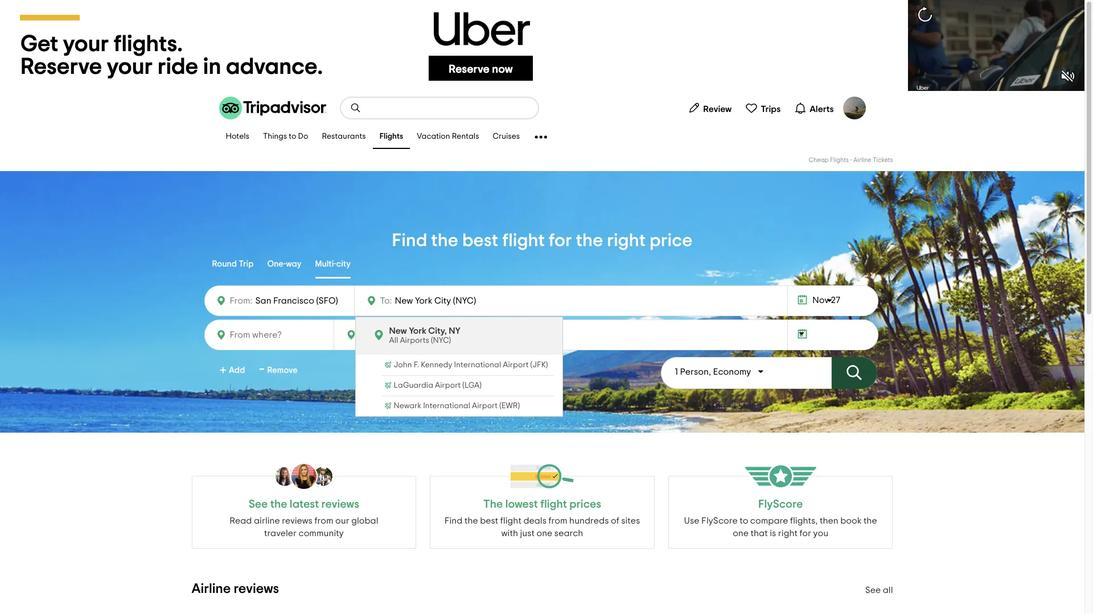 Task type: vqa. For each thing, say whether or not it's contained in the screenshot.


Task type: locate. For each thing, give the bounding box(es) containing it.
1 vertical spatial to where? text field
[[357, 328, 456, 343]]

best
[[462, 232, 498, 250], [480, 517, 498, 526]]

see for see all
[[865, 586, 881, 595]]

way
[[286, 260, 301, 269]]

reviews
[[321, 499, 359, 511], [282, 517, 312, 526], [234, 583, 279, 597]]

From where? text field
[[252, 293, 347, 309]]

vacation
[[417, 133, 450, 141]]

0 horizontal spatial from
[[314, 517, 333, 526]]

1 horizontal spatial to
[[740, 517, 748, 526]]

0 vertical spatial flyscore
[[758, 499, 803, 511]]

1 vertical spatial see
[[865, 586, 881, 595]]

see the latest reviews
[[249, 499, 359, 511]]

things to do
[[263, 133, 308, 141]]

1 vertical spatial flight
[[500, 517, 521, 526]]

0 vertical spatial to where? text field
[[392, 294, 497, 309]]

kennedy
[[421, 361, 452, 369]]

flyscore inside use flyscore to compare flights, then book the one that is right for you
[[701, 517, 738, 526]]

rentals
[[452, 133, 479, 141]]

0 vertical spatial best
[[462, 232, 498, 250]]

1 from from the left
[[314, 517, 333, 526]]

-
[[850, 157, 852, 163], [259, 361, 264, 379]]

1 vertical spatial -
[[259, 361, 264, 379]]

see all link
[[865, 586, 893, 595]]

john f. kennedy international airport (jfk)
[[394, 361, 548, 369]]

0 vertical spatial right
[[607, 232, 646, 250]]

1 horizontal spatial -
[[850, 157, 852, 163]]

flights
[[380, 133, 403, 141], [830, 157, 849, 163]]

tickets
[[873, 157, 893, 163]]

flyscore
[[758, 499, 803, 511], [701, 517, 738, 526]]

flight prices
[[540, 499, 601, 511]]

see for see the latest reviews
[[249, 499, 268, 511]]

airline reviews link
[[192, 583, 279, 597]]

from
[[314, 517, 333, 526], [548, 517, 567, 526]]

flight left 'for'
[[502, 232, 545, 250]]

1 vertical spatial find
[[444, 517, 462, 526]]

laguardia
[[394, 382, 433, 390]]

- left tickets
[[850, 157, 852, 163]]

the
[[431, 232, 458, 250], [576, 232, 603, 250], [270, 499, 287, 511], [464, 517, 478, 526], [864, 517, 877, 526]]

1 horizontal spatial find
[[444, 517, 462, 526]]

None search field
[[341, 98, 538, 118]]

airport left the (jfk)
[[503, 361, 529, 369]]

nov 27
[[812, 296, 840, 305]]

right right is
[[778, 529, 798, 539]]

from up one search
[[548, 517, 567, 526]]

right
[[607, 232, 646, 250], [778, 529, 798, 539]]

flights,
[[790, 517, 818, 526]]

tripadvisor image
[[219, 97, 326, 120]]

find for find the best flight for the right price
[[392, 232, 427, 250]]

1 horizontal spatial airport
[[472, 402, 498, 410]]

flight up with
[[500, 517, 521, 526]]

flight for deals
[[500, 517, 521, 526]]

0 horizontal spatial flights
[[380, 133, 403, 141]]

(lga)
[[462, 382, 481, 390]]

see all
[[865, 586, 893, 595]]

international down laguardia airport (lga)
[[423, 402, 470, 410]]

one-way
[[267, 260, 301, 269]]

nov
[[812, 296, 829, 305]]

best inside "find the best flight deals from hundreds of sites with just one search"
[[480, 517, 498, 526]]

then
[[820, 517, 838, 526]]

multi-city link
[[315, 252, 351, 279]]

(ewr)
[[499, 402, 520, 410]]

1 vertical spatial best
[[480, 517, 498, 526]]

review
[[703, 104, 732, 114]]

1 vertical spatial right
[[778, 529, 798, 539]]

airport up 'newark international airport (ewr)'
[[435, 382, 461, 390]]

the inside "find the best flight deals from hundreds of sites with just one search"
[[464, 517, 478, 526]]

traveler community
[[264, 529, 344, 539]]

(jfk)
[[530, 361, 548, 369]]

2 from from the left
[[548, 517, 567, 526]]

right inside use flyscore to compare flights, then book the one that is right for you
[[778, 529, 798, 539]]

airport
[[503, 361, 529, 369], [435, 382, 461, 390], [472, 402, 498, 410]]

1 vertical spatial international
[[423, 402, 470, 410]]

- left remove
[[259, 361, 264, 379]]

0 vertical spatial find
[[392, 232, 427, 250]]

from:
[[230, 297, 252, 306]]

flights left vacation
[[380, 133, 403, 141]]

multi-city
[[315, 260, 351, 269]]

1 horizontal spatial right
[[778, 529, 798, 539]]

2 vertical spatial reviews
[[234, 583, 279, 597]]

profile picture image
[[843, 97, 866, 120]]

to up one at the right bottom of page
[[740, 517, 748, 526]]

To where? text field
[[392, 294, 497, 309], [357, 328, 456, 343]]

to left do
[[289, 133, 296, 141]]

1 horizontal spatial reviews
[[282, 517, 312, 526]]

0 vertical spatial see
[[249, 499, 268, 511]]

0 horizontal spatial find
[[392, 232, 427, 250]]

flyscore up one at the right bottom of page
[[701, 517, 738, 526]]

0 horizontal spatial airport
[[435, 382, 461, 390]]

cheap flights - airline tickets
[[809, 157, 893, 163]]

to inside use flyscore to compare flights, then book the one that is right for you
[[740, 517, 748, 526]]

0 horizontal spatial airline
[[192, 583, 231, 597]]

find
[[392, 232, 427, 250], [444, 517, 462, 526]]

27
[[831, 296, 840, 305]]

0 vertical spatial international
[[454, 361, 501, 369]]

flight inside "find the best flight deals from hundreds of sites with just one search"
[[500, 517, 521, 526]]

our
[[335, 517, 349, 526]]

2 vertical spatial airport
[[472, 402, 498, 410]]

2 horizontal spatial airport
[[503, 361, 529, 369]]

1 vertical spatial reviews
[[282, 517, 312, 526]]

0 horizontal spatial -
[[259, 361, 264, 379]]

to
[[289, 133, 296, 141], [740, 517, 748, 526]]

+ add
[[219, 364, 245, 379]]

advertisement region
[[0, 0, 1084, 91]]

From where? text field
[[227, 327, 327, 343]]

0 horizontal spatial flyscore
[[701, 517, 738, 526]]

review link
[[683, 97, 736, 120]]

all
[[389, 337, 398, 345]]

0 horizontal spatial see
[[249, 499, 268, 511]]

the for see the latest reviews
[[270, 499, 287, 511]]

the for find the best flight deals from hundreds of sites with just one search
[[464, 517, 478, 526]]

0 vertical spatial flight
[[502, 232, 545, 250]]

round
[[212, 260, 237, 269]]

search image
[[350, 102, 361, 114]]

1 horizontal spatial from
[[548, 517, 567, 526]]

1 horizontal spatial airline
[[853, 157, 871, 163]]

0 vertical spatial -
[[850, 157, 852, 163]]

flights link
[[373, 125, 410, 149]]

flights right cheap on the right top
[[830, 157, 849, 163]]

flyscore up compare
[[758, 499, 803, 511]]

1 vertical spatial airline
[[192, 583, 231, 597]]

laguardia airport (lga)
[[394, 382, 481, 390]]

from left our
[[314, 517, 333, 526]]

airport down (lga)
[[472, 402, 498, 410]]

right left price
[[607, 232, 646, 250]]

lowest
[[505, 499, 538, 511]]

see up airline
[[249, 499, 268, 511]]

find inside "find the best flight deals from hundreds of sites with just one search"
[[444, 517, 462, 526]]

find the best flight deals from hundreds of sites with just one search
[[444, 517, 640, 539]]

0 vertical spatial flights
[[380, 133, 403, 141]]

deals
[[523, 517, 546, 526]]

book
[[840, 517, 862, 526]]

1 vertical spatial to
[[740, 517, 748, 526]]

alerts link
[[790, 97, 838, 120]]

from inside read airline reviews from our global traveler community
[[314, 517, 333, 526]]

multi-
[[315, 260, 336, 269]]

reviews inside read airline reviews from our global traveler community
[[282, 517, 312, 526]]

1 vertical spatial flights
[[830, 157, 849, 163]]

1 vertical spatial flyscore
[[701, 517, 738, 526]]

2 horizontal spatial reviews
[[321, 499, 359, 511]]

0 vertical spatial airport
[[503, 361, 529, 369]]

international up (lga)
[[454, 361, 501, 369]]

1 horizontal spatial see
[[865, 586, 881, 595]]

1 horizontal spatial flyscore
[[758, 499, 803, 511]]

0 vertical spatial to
[[289, 133, 296, 141]]

alerts
[[810, 104, 834, 114]]

see left all
[[865, 586, 881, 595]]

cruises
[[493, 133, 520, 141]]

see
[[249, 499, 268, 511], [865, 586, 881, 595]]

international
[[454, 361, 501, 369], [423, 402, 470, 410]]



Task type: describe. For each thing, give the bounding box(es) containing it.
all
[[883, 586, 893, 595]]

the inside use flyscore to compare flights, then book the one that is right for you
[[864, 517, 877, 526]]

find the best flight for the right price
[[392, 232, 692, 250]]

0 horizontal spatial right
[[607, 232, 646, 250]]

trips link
[[741, 97, 785, 120]]

york
[[409, 327, 426, 336]]

- remove
[[259, 361, 298, 379]]

person
[[680, 368, 709, 377]]

hotels
[[226, 133, 249, 141]]

to:
[[380, 297, 392, 306]]

hundreds
[[569, 517, 609, 526]]

just
[[520, 529, 535, 539]]

1
[[675, 368, 678, 377]]

1 horizontal spatial flights
[[830, 157, 849, 163]]

0 horizontal spatial reviews
[[234, 583, 279, 597]]

newark international airport (ewr)
[[394, 402, 520, 410]]

read airline reviews from our global traveler community
[[230, 517, 378, 539]]

flight for for
[[502, 232, 545, 250]]

city
[[336, 260, 351, 269]]

1 person , economy
[[675, 368, 751, 377]]

hotels link
[[219, 125, 256, 149]]

compare
[[750, 517, 788, 526]]

trips
[[761, 104, 781, 114]]

f.
[[414, 361, 419, 369]]

the lowest flight prices
[[483, 499, 601, 511]]

restaurants link
[[315, 125, 373, 149]]

+
[[219, 364, 227, 379]]

0 vertical spatial reviews
[[321, 499, 359, 511]]

find for find the best flight deals from hundreds of sites with just one search
[[444, 517, 462, 526]]

latest
[[290, 499, 319, 511]]

,
[[709, 368, 711, 377]]

new york city, ny all airports (nyc)
[[389, 327, 461, 345]]

price
[[650, 232, 692, 250]]

global
[[351, 517, 378, 526]]

things to do link
[[256, 125, 315, 149]]

read
[[230, 517, 252, 526]]

is
[[770, 529, 776, 539]]

the for find the best flight for the right price
[[431, 232, 458, 250]]

best for for
[[462, 232, 498, 250]]

cruises link
[[486, 125, 527, 149]]

0 horizontal spatial to
[[289, 133, 296, 141]]

vacation rentals
[[417, 133, 479, 141]]

use
[[684, 517, 699, 526]]

do
[[298, 133, 308, 141]]

ny
[[449, 327, 461, 336]]

for
[[549, 232, 572, 250]]

john
[[394, 361, 412, 369]]

one
[[733, 529, 749, 539]]

sites
[[621, 517, 640, 526]]

economy
[[713, 368, 751, 377]]

from inside "find the best flight deals from hundreds of sites with just one search"
[[548, 517, 567, 526]]

new
[[389, 327, 407, 336]]

best for deals
[[480, 517, 498, 526]]

city,
[[428, 327, 447, 336]]

vacation rentals link
[[410, 125, 486, 149]]

of
[[611, 517, 619, 526]]

use flyscore to compare flights, then book the one that is right for you
[[684, 517, 877, 539]]

for you
[[800, 529, 828, 539]]

airline reviews
[[192, 583, 279, 597]]

airports
[[400, 337, 429, 345]]

one-
[[267, 260, 286, 269]]

trip
[[239, 260, 254, 269]]

remove
[[267, 367, 298, 375]]

the
[[483, 499, 503, 511]]

(nyc)
[[431, 337, 451, 345]]

round trip
[[212, 260, 254, 269]]

restaurants
[[322, 133, 366, 141]]

one search
[[537, 529, 583, 539]]

with
[[501, 529, 518, 539]]

round trip link
[[212, 252, 254, 279]]

that
[[751, 529, 768, 539]]

newark
[[394, 402, 421, 410]]

airline
[[254, 517, 280, 526]]

0 vertical spatial airline
[[853, 157, 871, 163]]

things
[[263, 133, 287, 141]]

cheap
[[809, 157, 829, 163]]

one-way link
[[267, 252, 301, 279]]

add
[[229, 367, 245, 375]]

1 vertical spatial airport
[[435, 382, 461, 390]]



